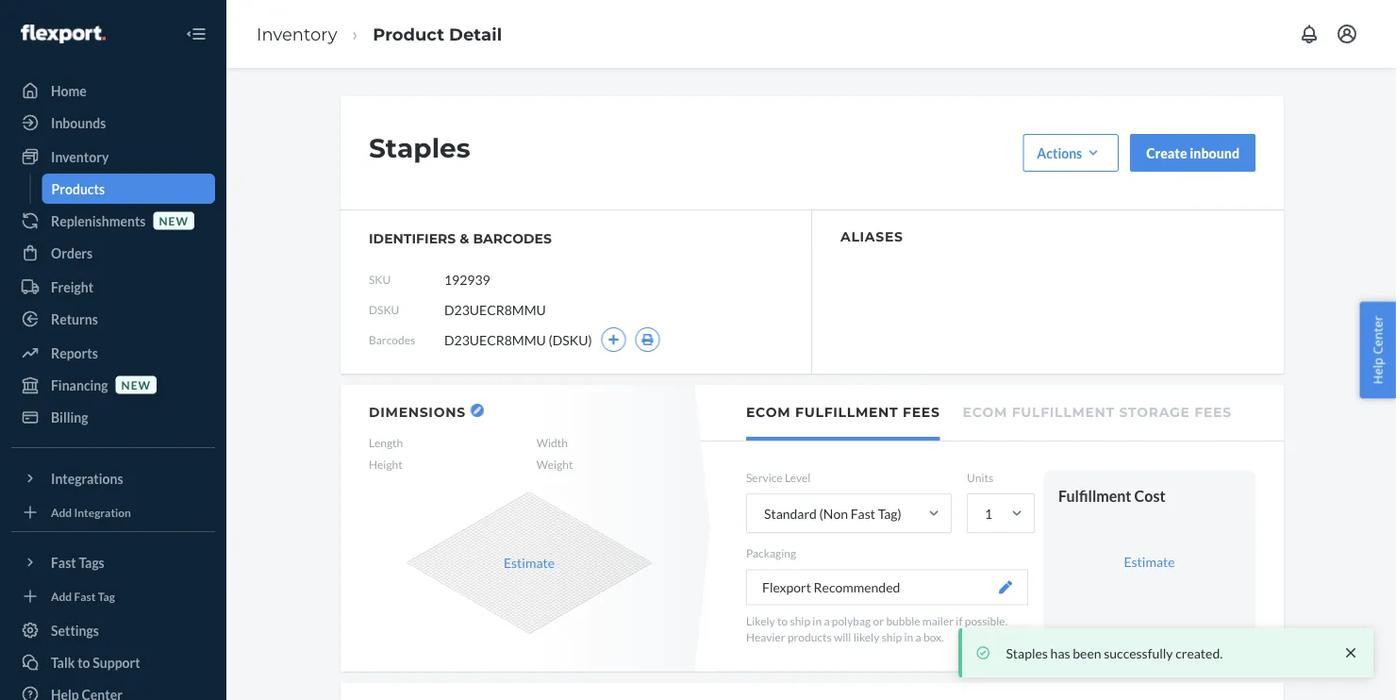 Task type: locate. For each thing, give the bounding box(es) containing it.
has
[[1051, 645, 1070, 661]]

fulfillment up level
[[795, 404, 899, 420]]

fast tags button
[[11, 547, 215, 577]]

2 d23uecr8mmu from the top
[[444, 332, 546, 348]]

tag)
[[878, 505, 902, 521]]

0 vertical spatial staples
[[369, 132, 470, 164]]

print image
[[641, 334, 654, 345]]

standard
[[764, 505, 817, 521]]

in down bubble
[[904, 630, 914, 643]]

product
[[373, 23, 444, 44]]

0 vertical spatial inventory link
[[257, 23, 337, 44]]

0 horizontal spatial in
[[813, 614, 822, 627]]

box.
[[924, 630, 944, 643]]

identifiers
[[369, 231, 456, 247]]

1 horizontal spatial staples
[[1006, 645, 1048, 661]]

1 d23uecr8mmu from the top
[[444, 301, 546, 317]]

home
[[51, 83, 87, 99]]

estimate for the estimate link
[[1124, 553, 1175, 569]]

1 vertical spatial d23uecr8mmu
[[444, 332, 546, 348]]

pen image
[[999, 580, 1012, 594]]

new for replenishments
[[159, 214, 189, 227]]

0 horizontal spatial a
[[824, 614, 830, 627]]

inventory link
[[257, 23, 337, 44], [11, 142, 215, 172]]

product detail link
[[373, 23, 502, 44]]

likely
[[854, 630, 880, 643]]

likely
[[746, 614, 775, 627]]

1 vertical spatial fast
[[51, 554, 76, 570]]

billing link
[[11, 402, 215, 432]]

1 horizontal spatial ship
[[882, 630, 902, 643]]

ecom fulfillment storage fees tab
[[963, 385, 1232, 437]]

actions
[[1037, 145, 1082, 161]]

fulfillment
[[795, 404, 899, 420], [1012, 404, 1115, 420], [1059, 486, 1132, 505]]

0 horizontal spatial ecom
[[746, 404, 791, 420]]

staples up identifiers
[[369, 132, 470, 164]]

in
[[813, 614, 822, 627], [904, 630, 914, 643]]

add up settings
[[51, 589, 72, 603]]

ecom up the service
[[746, 404, 791, 420]]

products
[[51, 181, 105, 197]]

recommended
[[814, 579, 900, 595]]

1 vertical spatial add
[[51, 589, 72, 603]]

0 horizontal spatial new
[[121, 378, 151, 391]]

2 ecom from the left
[[963, 404, 1008, 420]]

inventory
[[257, 23, 337, 44], [51, 149, 109, 165]]

new down products link
[[159, 214, 189, 227]]

estimate button
[[504, 553, 555, 572]]

0 vertical spatial d23uecr8mmu
[[444, 301, 546, 317]]

fulfillment left the 'storage'
[[1012, 404, 1115, 420]]

a
[[824, 614, 830, 627], [916, 630, 921, 643]]

plus image
[[608, 334, 620, 345]]

to
[[777, 614, 788, 627], [78, 654, 90, 670]]

ship
[[790, 614, 810, 627], [882, 630, 902, 643]]

1 vertical spatial staples
[[1006, 645, 1048, 661]]

ecom inside "tab"
[[746, 404, 791, 420]]

new down reports link at the left of page
[[121, 378, 151, 391]]

staples
[[369, 132, 470, 164], [1006, 645, 1048, 661]]

flexport recommended
[[762, 579, 900, 595]]

ecom up units
[[963, 404, 1008, 420]]

1 horizontal spatial inventory link
[[257, 23, 337, 44]]

ecom
[[746, 404, 791, 420], [963, 404, 1008, 420]]

0 horizontal spatial estimate
[[504, 555, 555, 571]]

or
[[873, 614, 884, 627]]

0 horizontal spatial inventory link
[[11, 142, 215, 172]]

add fast tag link
[[11, 585, 215, 608]]

1 vertical spatial a
[[916, 630, 921, 643]]

ship up the products
[[790, 614, 810, 627]]

help center button
[[1360, 302, 1396, 398]]

1 vertical spatial to
[[78, 654, 90, 670]]

d23uecr8mmu for d23uecr8mmu (dsku)
[[444, 332, 546, 348]]

1 vertical spatial inventory link
[[11, 142, 215, 172]]

fulfillment inside "tab"
[[795, 404, 899, 420]]

1 horizontal spatial to
[[777, 614, 788, 627]]

height
[[369, 458, 403, 471]]

fees
[[903, 404, 940, 420], [1195, 404, 1232, 420]]

freight
[[51, 279, 93, 295]]

2 fees from the left
[[1195, 404, 1232, 420]]

0 vertical spatial ship
[[790, 614, 810, 627]]

0 vertical spatial in
[[813, 614, 822, 627]]

inbounds link
[[11, 108, 215, 138]]

ecom inside tab
[[963, 404, 1008, 420]]

1 horizontal spatial in
[[904, 630, 914, 643]]

open account menu image
[[1336, 23, 1359, 45]]

financing
[[51, 377, 108, 393]]

1 add from the top
[[51, 505, 72, 519]]

created.
[[1176, 645, 1223, 661]]

fulfillment inside tab
[[1012, 404, 1115, 420]]

d23uecr8mmu up pencil alt image
[[444, 332, 546, 348]]

add integration
[[51, 505, 131, 519]]

ecom fulfillment fees tab
[[746, 385, 940, 441]]

fast left tags
[[51, 554, 76, 570]]

1 horizontal spatial ecom
[[963, 404, 1008, 420]]

new for financing
[[121, 378, 151, 391]]

products
[[788, 630, 832, 643]]

fast left the tag)
[[851, 505, 876, 521]]

barcodes
[[473, 231, 552, 247]]

replenishments
[[51, 213, 146, 229]]

None text field
[[444, 261, 584, 297]]

d23uecr8mmu up d23uecr8mmu (dsku)
[[444, 301, 546, 317]]

a up the products
[[824, 614, 830, 627]]

0 horizontal spatial to
[[78, 654, 90, 670]]

1 horizontal spatial fees
[[1195, 404, 1232, 420]]

to right likely
[[777, 614, 788, 627]]

1
[[985, 505, 993, 521]]

tab list
[[701, 385, 1284, 442]]

fast left the tag
[[74, 589, 96, 603]]

a left box.
[[916, 630, 921, 643]]

to inside button
[[78, 654, 90, 670]]

inbound
[[1190, 145, 1240, 161]]

0 horizontal spatial ship
[[790, 614, 810, 627]]

0 vertical spatial add
[[51, 505, 72, 519]]

1 horizontal spatial inventory
[[257, 23, 337, 44]]

fulfillment left cost
[[1059, 486, 1132, 505]]

inventory link inside breadcrumbs navigation
[[257, 23, 337, 44]]

estimate
[[1124, 553, 1175, 569], [504, 555, 555, 571]]

returns link
[[11, 304, 215, 334]]

1 horizontal spatial estimate
[[1124, 553, 1175, 569]]

staples left has
[[1006, 645, 1048, 661]]

support
[[93, 654, 140, 670]]

ship down bubble
[[882, 630, 902, 643]]

reports link
[[11, 338, 215, 368]]

new
[[159, 214, 189, 227], [121, 378, 151, 391]]

fees inside tab
[[1195, 404, 1232, 420]]

staples for staples
[[369, 132, 470, 164]]

0 vertical spatial to
[[777, 614, 788, 627]]

orders
[[51, 245, 93, 261]]

estimate link
[[1124, 553, 1175, 569]]

detail
[[449, 23, 502, 44]]

storage
[[1120, 404, 1190, 420]]

in up the products
[[813, 614, 822, 627]]

(dsku)
[[549, 332, 592, 348]]

add for add integration
[[51, 505, 72, 519]]

staples for staples has been successfully created.
[[1006, 645, 1048, 661]]

1 fees from the left
[[903, 404, 940, 420]]

create
[[1147, 145, 1187, 161]]

flexport
[[762, 579, 811, 595]]

&
[[460, 231, 469, 247]]

tab list containing ecom fulfillment fees
[[701, 385, 1284, 442]]

1 ecom from the left
[[746, 404, 791, 420]]

1 horizontal spatial a
[[916, 630, 921, 643]]

to right talk
[[78, 654, 90, 670]]

0 vertical spatial new
[[159, 214, 189, 227]]

help
[[1369, 358, 1386, 384]]

1 horizontal spatial new
[[159, 214, 189, 227]]

fast
[[851, 505, 876, 521], [51, 554, 76, 570], [74, 589, 96, 603]]

open notifications image
[[1298, 23, 1321, 45]]

1 vertical spatial inventory
[[51, 149, 109, 165]]

add left 'integration'
[[51, 505, 72, 519]]

to inside the likely to ship in a polybag or bubble mailer if possible. heavier products will likely ship in a box.
[[777, 614, 788, 627]]

0 vertical spatial inventory
[[257, 23, 337, 44]]

0 horizontal spatial staples
[[369, 132, 470, 164]]

standard (non fast tag)
[[764, 505, 902, 521]]

1 vertical spatial new
[[121, 378, 151, 391]]

0 horizontal spatial fees
[[903, 404, 940, 420]]

add
[[51, 505, 72, 519], [51, 589, 72, 603]]

2 add from the top
[[51, 589, 72, 603]]



Task type: describe. For each thing, give the bounding box(es) containing it.
inventory inside breadcrumbs navigation
[[257, 23, 337, 44]]

integrations
[[51, 470, 123, 486]]

dsku
[[369, 302, 399, 316]]

dimensions
[[369, 404, 466, 420]]

actions button
[[1023, 134, 1119, 172]]

aliases
[[841, 228, 904, 244]]

level
[[785, 471, 811, 484]]

flexport logo image
[[21, 25, 105, 43]]

create inbound button
[[1130, 134, 1256, 172]]

ecom for ecom fulfillment storage fees
[[963, 404, 1008, 420]]

1 vertical spatial in
[[904, 630, 914, 643]]

add integration link
[[11, 501, 215, 524]]

0 horizontal spatial inventory
[[51, 149, 109, 165]]

flexport recommended button
[[746, 569, 1028, 605]]

home link
[[11, 75, 215, 106]]

mailer
[[923, 614, 954, 627]]

talk to support button
[[11, 647, 215, 677]]

0 vertical spatial fast
[[851, 505, 876, 521]]

returns
[[51, 311, 98, 327]]

add fast tag
[[51, 589, 115, 603]]

talk
[[51, 654, 75, 670]]

packaging
[[746, 546, 796, 560]]

barcodes
[[369, 333, 415, 346]]

ecom for ecom fulfillment fees
[[746, 404, 791, 420]]

fast inside dropdown button
[[51, 554, 76, 570]]

possible.
[[965, 614, 1008, 627]]

likely to ship in a polybag or bubble mailer if possible. heavier products will likely ship in a box.
[[746, 614, 1008, 643]]

fees inside "tab"
[[903, 404, 940, 420]]

fulfillment for storage
[[1012, 404, 1115, 420]]

help center
[[1369, 316, 1386, 384]]

heavier
[[746, 630, 786, 643]]

product detail
[[373, 23, 502, 44]]

d23uecr8mmu for d23uecr8mmu
[[444, 301, 546, 317]]

ecom fulfillment fees
[[746, 404, 940, 420]]

pencil alt image
[[473, 407, 481, 414]]

fast tags
[[51, 554, 104, 570]]

tags
[[79, 554, 104, 570]]

ecom fulfillment storage fees
[[963, 404, 1232, 420]]

d23uecr8mmu (dsku)
[[444, 332, 592, 348]]

center
[[1369, 316, 1386, 354]]

if
[[956, 614, 963, 627]]

settings
[[51, 622, 99, 638]]

freight link
[[11, 272, 215, 302]]

to for talk
[[78, 654, 90, 670]]

0 vertical spatial a
[[824, 614, 830, 627]]

estimate for estimate button
[[504, 555, 555, 571]]

length
[[369, 436, 403, 450]]

2 vertical spatial fast
[[74, 589, 96, 603]]

width
[[537, 436, 568, 450]]

reports
[[51, 345, 98, 361]]

settings link
[[11, 615, 215, 645]]

fulfillment cost
[[1059, 486, 1166, 505]]

been
[[1073, 645, 1102, 661]]

service level
[[746, 471, 811, 484]]

successfully
[[1104, 645, 1173, 661]]

add for add fast tag
[[51, 589, 72, 603]]

breadcrumbs navigation
[[242, 7, 517, 61]]

billing
[[51, 409, 88, 425]]

will
[[834, 630, 851, 643]]

fulfillment for fees
[[795, 404, 899, 420]]

cost
[[1135, 486, 1166, 505]]

integration
[[74, 505, 131, 519]]

polybag
[[832, 614, 871, 627]]

integrations button
[[11, 463, 215, 493]]

create inbound
[[1147, 145, 1240, 161]]

to for likely
[[777, 614, 788, 627]]

1 vertical spatial ship
[[882, 630, 902, 643]]

sku
[[369, 272, 391, 286]]

bubble
[[886, 614, 920, 627]]

close toast image
[[1342, 643, 1360, 662]]

close navigation image
[[185, 23, 208, 45]]

service
[[746, 471, 783, 484]]

(non
[[820, 505, 848, 521]]

identifiers & barcodes
[[369, 231, 552, 247]]

inbounds
[[51, 115, 106, 131]]

talk to support
[[51, 654, 140, 670]]

weight
[[537, 458, 573, 471]]

units
[[967, 471, 994, 484]]

orders link
[[11, 238, 215, 268]]

products link
[[42, 174, 215, 204]]

tag
[[98, 589, 115, 603]]

staples has been successfully created.
[[1006, 645, 1223, 661]]



Task type: vqa. For each thing, say whether or not it's contained in the screenshot.
"bubble"
yes



